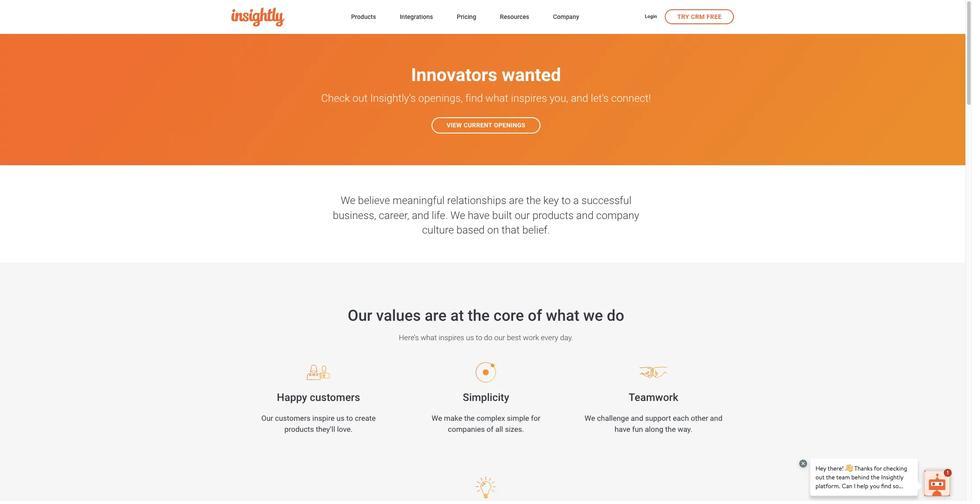 Task type: locate. For each thing, give the bounding box(es) containing it.
do down our values are at the core of what we do
[[484, 333, 492, 342]]

0 horizontal spatial products
[[284, 425, 314, 434]]

on
[[487, 224, 499, 236]]

1 horizontal spatial of
[[528, 307, 542, 325]]

we for we believe meaningful relationships are the key to a successful business, career, and life. we have built our products and company culture based on that belief.
[[341, 194, 355, 207]]

inspires
[[511, 92, 547, 104], [439, 333, 464, 342]]

have down challenge
[[615, 425, 630, 434]]

successful
[[582, 194, 631, 207]]

1 horizontal spatial have
[[615, 425, 630, 434]]

of left all
[[487, 425, 494, 434]]

1 horizontal spatial what
[[486, 92, 508, 104]]

1 horizontal spatial are
[[509, 194, 524, 207]]

innovators wanted
[[411, 64, 561, 86]]

we right life.
[[450, 209, 465, 222]]

0 horizontal spatial to
[[346, 414, 353, 423]]

we inside "we challenge and support each other and have fun along the way."
[[585, 414, 595, 423]]

1 vertical spatial do
[[484, 333, 492, 342]]

0 horizontal spatial of
[[487, 425, 494, 434]]

happy
[[277, 391, 307, 404]]

our
[[515, 209, 530, 222], [494, 333, 505, 342]]

us inside our customers inspire us to create products they'll love.
[[336, 414, 344, 423]]

the inside "we challenge and support each other and have fun along the way."
[[665, 425, 676, 434]]

to left a
[[561, 194, 571, 207]]

0 horizontal spatial have
[[468, 209, 490, 222]]

culture
[[422, 224, 454, 236]]

1 vertical spatial inspires
[[439, 333, 464, 342]]

the left key
[[526, 194, 541, 207]]

us up love.
[[336, 414, 344, 423]]

have
[[468, 209, 490, 222], [615, 425, 630, 434]]

1 vertical spatial our
[[261, 414, 273, 423]]

1 vertical spatial of
[[487, 425, 494, 434]]

check
[[321, 92, 350, 104]]

core
[[494, 307, 524, 325]]

the
[[526, 194, 541, 207], [468, 307, 490, 325], [464, 414, 475, 423], [665, 425, 676, 434]]

customers down 'happy'
[[275, 414, 311, 423]]

have inside we believe meaningful relationships are the key to a successful business, career, and life. we have built our products and company culture based on that belief.
[[468, 209, 490, 222]]

1 horizontal spatial us
[[466, 333, 474, 342]]

what right find
[[486, 92, 508, 104]]

what right here's
[[421, 333, 437, 342]]

products inside our customers inspire us to create products they'll love.
[[284, 425, 314, 434]]

are up built
[[509, 194, 524, 207]]

and
[[571, 92, 588, 104], [412, 209, 429, 222], [576, 209, 594, 222], [631, 414, 643, 423], [710, 414, 722, 423]]

we left make
[[432, 414, 442, 423]]

fun
[[632, 425, 643, 434]]

all
[[495, 425, 503, 434]]

company
[[596, 209, 639, 222]]

2 horizontal spatial what
[[546, 307, 579, 325]]

they'll
[[316, 425, 335, 434]]

1 vertical spatial what
[[546, 307, 579, 325]]

2 horizontal spatial to
[[561, 194, 571, 207]]

and down meaningful
[[412, 209, 429, 222]]

try crm free
[[677, 13, 722, 20]]

have down relationships
[[468, 209, 490, 222]]

0 vertical spatial our
[[348, 307, 372, 325]]

try
[[677, 13, 689, 20]]

0 horizontal spatial do
[[484, 333, 492, 342]]

210706 careers values icon big ideas image
[[457, 477, 515, 499]]

our left best
[[494, 333, 505, 342]]

to
[[561, 194, 571, 207], [476, 333, 482, 342], [346, 414, 353, 423]]

1 horizontal spatial products
[[533, 209, 574, 222]]

connect!
[[611, 92, 651, 104]]

here's
[[399, 333, 419, 342]]

the inside we believe meaningful relationships are the key to a successful business, career, and life. we have built our products and company culture based on that belief.
[[526, 194, 541, 207]]

of inside we make the complex simple for companies of all sizes.
[[487, 425, 494, 434]]

teamwork
[[629, 391, 678, 404]]

the inside we make the complex simple for companies of all sizes.
[[464, 414, 475, 423]]

and up fun
[[631, 414, 643, 423]]

pricing link
[[457, 11, 476, 23]]

our for our values are at the core of what we do
[[348, 307, 372, 325]]

1 vertical spatial to
[[476, 333, 482, 342]]

what
[[486, 92, 508, 104], [546, 307, 579, 325], [421, 333, 437, 342]]

0 vertical spatial to
[[561, 194, 571, 207]]

view current openings button
[[432, 117, 541, 134]]

1 vertical spatial customers
[[275, 414, 311, 423]]

our
[[348, 307, 372, 325], [261, 414, 273, 423]]

0 horizontal spatial inspires
[[439, 333, 464, 342]]

we
[[583, 307, 603, 325]]

are left at
[[425, 307, 447, 325]]

are inside we believe meaningful relationships are the key to a successful business, career, and life. we have built our products and company culture based on that belief.
[[509, 194, 524, 207]]

business,
[[333, 209, 376, 222]]

are
[[509, 194, 524, 207], [425, 307, 447, 325]]

2 vertical spatial what
[[421, 333, 437, 342]]

0 vertical spatial do
[[607, 307, 624, 325]]

view
[[447, 122, 462, 129]]

0 vertical spatial products
[[533, 209, 574, 222]]

0 horizontal spatial our
[[261, 414, 273, 423]]

products
[[533, 209, 574, 222], [284, 425, 314, 434]]

built
[[492, 209, 512, 222]]

0 vertical spatial are
[[509, 194, 524, 207]]

0 vertical spatial our
[[515, 209, 530, 222]]

of
[[528, 307, 542, 325], [487, 425, 494, 434]]

1 horizontal spatial our
[[515, 209, 530, 222]]

the up companies
[[464, 414, 475, 423]]

we inside we make the complex simple for companies of all sizes.
[[432, 414, 442, 423]]

inspires down at
[[439, 333, 464, 342]]

we make the complex simple for companies of all sizes.
[[432, 414, 540, 434]]

company
[[553, 13, 579, 20]]

1 vertical spatial us
[[336, 414, 344, 423]]

openings,
[[418, 92, 463, 104]]

to for here's what inspires us to do our best work every day.
[[476, 333, 482, 342]]

happy customers
[[277, 391, 360, 404]]

at
[[450, 307, 464, 325]]

our up the that
[[515, 209, 530, 222]]

1 horizontal spatial our
[[348, 307, 372, 325]]

we believe meaningful relationships are the key to a successful business, career, and life. we have built our products and company culture based on that belief.
[[333, 194, 639, 236]]

customers
[[310, 391, 360, 404], [275, 414, 311, 423]]

wanted
[[502, 64, 561, 86]]

1 horizontal spatial to
[[476, 333, 482, 342]]

inspires down wanted
[[511, 92, 547, 104]]

crm
[[691, 13, 705, 20]]

of up work
[[528, 307, 542, 325]]

resources link
[[500, 11, 529, 23]]

we
[[341, 194, 355, 207], [450, 209, 465, 222], [432, 414, 442, 423], [585, 414, 595, 423]]

1 vertical spatial products
[[284, 425, 314, 434]]

us down our values are at the core of what we do
[[466, 333, 474, 342]]

day.
[[560, 333, 573, 342]]

to down our values are at the core of what we do
[[476, 333, 482, 342]]

every
[[541, 333, 558, 342]]

0 vertical spatial inspires
[[511, 92, 547, 104]]

0 vertical spatial us
[[466, 333, 474, 342]]

the left 'way.' at the bottom right of page
[[665, 425, 676, 434]]

0 vertical spatial what
[[486, 92, 508, 104]]

out
[[352, 92, 368, 104]]

customers inside our customers inspire us to create products they'll love.
[[275, 414, 311, 423]]

login
[[645, 14, 657, 19]]

do
[[607, 307, 624, 325], [484, 333, 492, 342]]

products left they'll
[[284, 425, 314, 434]]

you,
[[550, 92, 568, 104]]

our customers inspire us to create products they'll love.
[[261, 414, 376, 434]]

create
[[355, 414, 376, 423]]

to inside our customers inspire us to create products they'll love.
[[346, 414, 353, 423]]

0 vertical spatial customers
[[310, 391, 360, 404]]

our values are at the core of what we do
[[348, 307, 624, 325]]

1 horizontal spatial do
[[607, 307, 624, 325]]

let's
[[591, 92, 609, 104]]

0 horizontal spatial our
[[494, 333, 505, 342]]

products down key
[[533, 209, 574, 222]]

what up day.
[[546, 307, 579, 325]]

to inside we believe meaningful relationships are the key to a successful business, career, and life. we have built our products and company culture based on that belief.
[[561, 194, 571, 207]]

life.
[[432, 209, 448, 222]]

we challenge and support each other and have fun along the way.
[[585, 414, 722, 434]]

0 horizontal spatial us
[[336, 414, 344, 423]]

us for inspires
[[466, 333, 474, 342]]

customers up inspire at the bottom of the page
[[310, 391, 360, 404]]

pricing
[[457, 13, 476, 20]]

we left challenge
[[585, 414, 595, 423]]

way.
[[678, 425, 692, 434]]

make
[[444, 414, 462, 423]]

company link
[[553, 11, 579, 23]]

integrations
[[400, 13, 433, 20]]

products link
[[351, 11, 376, 23]]

us for inspire
[[336, 414, 344, 423]]

that
[[502, 224, 520, 236]]

1 horizontal spatial inspires
[[511, 92, 547, 104]]

values
[[376, 307, 421, 325]]

2 vertical spatial to
[[346, 414, 353, 423]]

find
[[465, 92, 483, 104]]

do right we
[[607, 307, 624, 325]]

to for our customers inspire us to create products they'll love.
[[346, 414, 353, 423]]

we up business,
[[341, 194, 355, 207]]

us
[[466, 333, 474, 342], [336, 414, 344, 423]]

to up love.
[[346, 414, 353, 423]]

insightly logo image
[[231, 7, 284, 26]]

belief.
[[522, 224, 550, 236]]

0 horizontal spatial are
[[425, 307, 447, 325]]

0 vertical spatial have
[[468, 209, 490, 222]]

our inside our customers inspire us to create products they'll love.
[[261, 414, 273, 423]]

1 vertical spatial have
[[615, 425, 630, 434]]



Task type: vqa. For each thing, say whether or not it's contained in the screenshot.
"along"
yes



Task type: describe. For each thing, give the bounding box(es) containing it.
sizes.
[[505, 425, 524, 434]]

try crm free link
[[665, 9, 734, 24]]

based
[[456, 224, 485, 236]]

along
[[645, 425, 663, 434]]

simplicity
[[463, 391, 509, 404]]

meaningful
[[393, 194, 445, 207]]

we for we make the complex simple for companies of all sizes.
[[432, 414, 442, 423]]

work
[[523, 333, 539, 342]]

insightly's
[[370, 92, 416, 104]]

here's what inspires us to do our best work every day.
[[399, 333, 573, 342]]

and down a
[[576, 209, 594, 222]]

best
[[507, 333, 521, 342]]

210706 careers values icon happy customers image
[[290, 361, 347, 383]]

and left let's on the right top of the page
[[571, 92, 588, 104]]

0 vertical spatial of
[[528, 307, 542, 325]]

1 vertical spatial our
[[494, 333, 505, 342]]

key
[[543, 194, 559, 207]]

1 vertical spatial are
[[425, 307, 447, 325]]

current
[[464, 122, 492, 129]]

inspire
[[312, 414, 335, 423]]

complex
[[477, 414, 505, 423]]

our for our customers inspire us to create products they'll love.
[[261, 414, 273, 423]]

resources
[[500, 13, 529, 20]]

and right the other at bottom
[[710, 414, 722, 423]]

career,
[[379, 209, 409, 222]]

products inside we believe meaningful relationships are the key to a successful business, career, and life. we have built our products and company culture based on that belief.
[[533, 209, 574, 222]]

0 horizontal spatial what
[[421, 333, 437, 342]]

love.
[[337, 425, 353, 434]]

integrations link
[[400, 11, 433, 23]]

we for we challenge and support each other and have fun along the way.
[[585, 414, 595, 423]]

believe
[[358, 194, 390, 207]]

our inside we believe meaningful relationships are the key to a successful business, career, and life. we have built our products and company culture based on that belief.
[[515, 209, 530, 222]]

openings
[[494, 122, 526, 129]]

210706 careers values icon teamwork image
[[625, 361, 682, 383]]

210706 careers values icon simplicity image
[[457, 361, 515, 383]]

a
[[573, 194, 579, 207]]

the right at
[[468, 307, 490, 325]]

view current openings link
[[432, 117, 541, 134]]

insightly logo link
[[231, 7, 337, 26]]

free
[[707, 13, 722, 20]]

companies
[[448, 425, 485, 434]]

each
[[673, 414, 689, 423]]

have inside "we challenge and support each other and have fun along the way."
[[615, 425, 630, 434]]

other
[[691, 414, 708, 423]]

simple
[[507, 414, 529, 423]]

innovators
[[411, 64, 497, 86]]

challenge
[[597, 414, 629, 423]]

customers for our
[[275, 414, 311, 423]]

customers for happy
[[310, 391, 360, 404]]

relationships
[[447, 194, 506, 207]]

check out insightly's openings, find what inspires you, and let's connect!
[[321, 92, 651, 104]]

support
[[645, 414, 671, 423]]

try crm free button
[[665, 9, 734, 24]]

login link
[[645, 13, 657, 21]]

products
[[351, 13, 376, 20]]

view current openings
[[447, 122, 526, 129]]

for
[[531, 414, 540, 423]]



